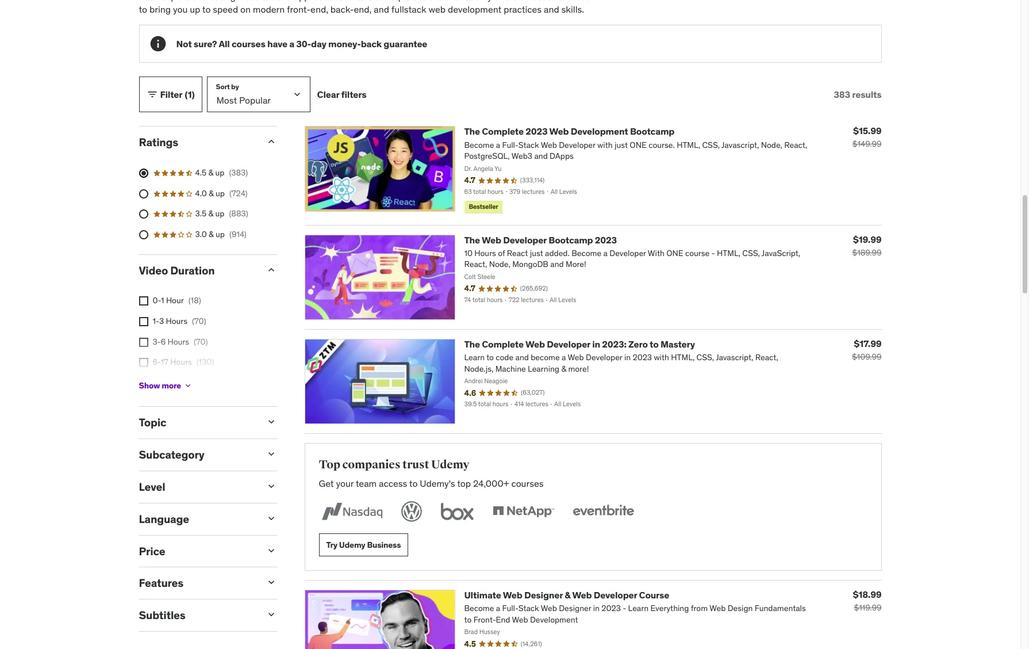 Task type: locate. For each thing, give the bounding box(es) containing it.
of right host
[[548, 0, 556, 2]]

video duration
[[139, 263, 215, 277]]

udemy up udemy's
[[432, 457, 470, 472]]

2 of from the left
[[428, 0, 436, 2]]

get
[[319, 477, 334, 489]]

ultimate web designer & web developer course
[[465, 589, 670, 601]]

and down unique
[[374, 3, 390, 15]]

1 horizontal spatial end,
[[354, 3, 372, 15]]

up left (914)
[[216, 229, 225, 239]]

5 small image from the top
[[266, 577, 277, 588]]

1 vertical spatial xsmall image
[[139, 358, 148, 367]]

& right designer
[[565, 589, 571, 601]]

host
[[527, 0, 545, 2]]

1 horizontal spatial and
[[374, 3, 390, 15]]

a right entails at the top left
[[376, 0, 381, 2]]

1 the from the top
[[465, 126, 480, 137]]

xsmall image for 0-
[[139, 297, 148, 306]]

your
[[336, 477, 354, 489]]

1 vertical spatial the
[[465, 234, 480, 245]]

xsmall image left 3-
[[139, 337, 148, 347]]

$109.99
[[853, 351, 882, 362]]

xsmall image left 1-
[[139, 317, 148, 326]]

and
[[277, 0, 292, 2], [374, 3, 390, 15], [544, 3, 560, 15]]

1 horizontal spatial 2023
[[595, 234, 617, 245]]

all
[[219, 38, 230, 49]]

the for the web developer bootcamp 2023
[[465, 234, 480, 245]]

hours right 17+
[[167, 377, 189, 388]]

1 horizontal spatial skills.
[[562, 3, 585, 15]]

the complete 2023 web development bootcamp
[[465, 126, 675, 137]]

xsmall image
[[139, 317, 148, 326], [139, 358, 148, 367], [183, 381, 193, 390]]

1 vertical spatial skills.
[[562, 3, 585, 15]]

small image for topic
[[266, 416, 277, 428]]

(883)
[[229, 209, 248, 219]]

2 xsmall image from the top
[[139, 337, 148, 347]]

the complete 2023 web development bootcamp link
[[465, 126, 675, 137]]

& right 4.5 on the top left of the page
[[209, 168, 214, 178]]

$18.99 $119.99
[[854, 589, 882, 613]]

(70) for 1-3 hours (70)
[[192, 316, 206, 326]]

& for 4.5
[[209, 168, 214, 178]]

3 the from the top
[[465, 338, 480, 350]]

money-
[[329, 38, 361, 49]]

2 small image from the top
[[266, 448, 277, 460]]

a up practices
[[520, 0, 525, 2]]

courses right host
[[558, 0, 590, 2]]

clear
[[317, 88, 340, 100]]

offers
[[495, 0, 518, 2]]

subtitles button
[[139, 608, 256, 622]]

end,
[[311, 3, 329, 15], [354, 3, 372, 15]]

you
[[173, 3, 188, 15]]

& right 4.0
[[209, 188, 214, 198]]

3.0 & up (914)
[[195, 229, 247, 239]]

of right aspect
[[192, 0, 200, 2]]

websites
[[238, 0, 275, 2]]

volkswagen image
[[399, 499, 424, 524]]

xsmall image
[[139, 297, 148, 306], [139, 337, 148, 347]]

up left '(883)'
[[215, 209, 225, 219]]

& for 3.0
[[209, 229, 214, 239]]

up
[[190, 3, 200, 15], [215, 168, 225, 178], [216, 188, 225, 198], [215, 209, 225, 219], [216, 229, 225, 239]]

mastery
[[661, 338, 696, 350]]

skills. right practices
[[562, 3, 585, 15]]

1 of from the left
[[192, 0, 200, 2]]

udemy right try
[[339, 540, 366, 550]]

0 horizontal spatial bootcamp
[[549, 234, 594, 245]]

to down the trust
[[410, 477, 418, 489]]

1 horizontal spatial developer
[[547, 338, 591, 350]]

(70) up (130) at the bottom left of the page
[[194, 336, 208, 347]]

top companies trust udemy get your team access to udemy's top 24,000+ courses
[[319, 457, 544, 489]]

courses up netapp image
[[512, 477, 544, 489]]

0 vertical spatial bootcamp
[[631, 126, 675, 137]]

entails
[[346, 0, 374, 2]]

end, down 'applications'
[[311, 3, 329, 15]]

0 vertical spatial xsmall image
[[139, 317, 148, 326]]

2 horizontal spatial of
[[548, 0, 556, 2]]

(70)
[[192, 316, 206, 326], [194, 336, 208, 347]]

0 horizontal spatial end,
[[311, 3, 329, 15]]

2 vertical spatial courses
[[512, 477, 544, 489]]

back
[[361, 38, 382, 49]]

0 horizontal spatial and
[[277, 0, 292, 2]]

& right 3.0
[[209, 229, 214, 239]]

business
[[367, 540, 401, 550]]

language
[[139, 512, 189, 526]]

and down host
[[544, 3, 560, 15]]

clear filters
[[317, 88, 367, 100]]

0 horizontal spatial skills.
[[438, 0, 461, 2]]

$189.99
[[853, 247, 882, 258]]

ratings button
[[139, 135, 256, 149]]

small image
[[146, 89, 158, 100], [266, 136, 277, 148], [266, 416, 277, 428], [266, 480, 277, 492], [266, 609, 277, 620]]

$17.99 $109.99
[[853, 338, 882, 362]]

2 horizontal spatial a
[[520, 0, 525, 2]]

3-6 hours (70)
[[153, 336, 208, 347]]

end, down entails at the top left
[[354, 3, 372, 15]]

0 horizontal spatial courses
[[232, 38, 266, 49]]

zero
[[629, 338, 648, 350]]

0 horizontal spatial of
[[192, 0, 200, 2]]

back-
[[331, 3, 354, 15]]

a
[[376, 0, 381, 2], [520, 0, 525, 2], [290, 38, 295, 49]]

3 small image from the top
[[266, 513, 277, 524]]

the complete web developer in 2023: zero to mastery link
[[465, 338, 696, 350]]

features button
[[139, 576, 256, 590]]

companies
[[343, 457, 401, 472]]

383 results
[[835, 88, 882, 100]]

of
[[192, 0, 200, 2], [428, 0, 436, 2], [548, 0, 556, 2]]

up left '(724)'
[[216, 188, 225, 198]]

(18)
[[189, 295, 201, 306]]

web
[[550, 126, 569, 137], [482, 234, 502, 245], [526, 338, 545, 350], [503, 589, 523, 601], [573, 589, 592, 601]]

the for the complete web developer in 2023: zero to mastery
[[465, 338, 480, 350]]

filter
[[160, 88, 183, 100]]

0 vertical spatial (70)
[[192, 316, 206, 326]]

small image for features
[[266, 577, 277, 588]]

(70) down (18)
[[192, 316, 206, 326]]

1 horizontal spatial courses
[[512, 477, 544, 489]]

1 vertical spatial complete
[[482, 338, 524, 350]]

set
[[413, 0, 426, 2]]

xsmall image inside show more button
[[183, 381, 193, 390]]

level
[[139, 480, 165, 494]]

ratings
[[139, 135, 178, 149]]

1 vertical spatial udemy
[[432, 457, 470, 472]]

of up web
[[428, 0, 436, 2]]

0 vertical spatial complete
[[482, 126, 524, 137]]

show
[[139, 380, 160, 391]]

0 vertical spatial udemy
[[463, 0, 492, 2]]

udemy's
[[420, 477, 456, 489]]

2 horizontal spatial courses
[[558, 0, 590, 2]]

udemy up development
[[463, 0, 492, 2]]

2023
[[526, 126, 548, 137], [595, 234, 617, 245]]

0 horizontal spatial 2023
[[526, 126, 548, 137]]

30-
[[297, 38, 311, 49]]

developer
[[504, 234, 547, 245], [547, 338, 591, 350], [594, 589, 638, 601]]

$19.99
[[854, 233, 882, 245]]

1 vertical spatial (70)
[[194, 336, 208, 347]]

1 complete from the top
[[482, 126, 524, 137]]

1 horizontal spatial of
[[428, 0, 436, 2]]

each
[[139, 0, 160, 2]]

courses right all
[[232, 38, 266, 49]]

2 vertical spatial developer
[[594, 589, 638, 601]]

2 vertical spatial the
[[465, 338, 480, 350]]

& right 3.5
[[209, 209, 214, 219]]

a left 30-
[[290, 38, 295, 49]]

udemy
[[463, 0, 492, 2], [432, 457, 470, 472], [339, 540, 366, 550]]

xsmall image right more
[[183, 381, 193, 390]]

2 horizontal spatial developer
[[594, 589, 638, 601]]

hours right 6
[[168, 336, 189, 347]]

2 vertical spatial xsmall image
[[183, 381, 193, 390]]

hours right 3
[[166, 316, 188, 326]]

2 end, from the left
[[354, 3, 372, 15]]

1 xsmall image from the top
[[139, 297, 148, 306]]

up left the (383)
[[215, 168, 225, 178]]

0 vertical spatial xsmall image
[[139, 297, 148, 306]]

0-1 hour (18)
[[153, 295, 201, 306]]

subcategory
[[139, 448, 205, 462]]

up for 4.0 & up
[[216, 188, 225, 198]]

skills. up web
[[438, 0, 461, 2]]

up right you
[[190, 3, 200, 15]]

to
[[139, 3, 147, 15], [202, 3, 211, 15], [650, 338, 659, 350], [410, 477, 418, 489]]

bootcamp
[[631, 126, 675, 137], [549, 234, 594, 245]]

0 vertical spatial developer
[[504, 234, 547, 245]]

duration
[[170, 263, 215, 277]]

show more
[[139, 380, 181, 391]]

xsmall image left 6-
[[139, 358, 148, 367]]

2 the from the top
[[465, 234, 480, 245]]

try udemy business
[[327, 540, 401, 550]]

1 horizontal spatial bootcamp
[[631, 126, 675, 137]]

17+
[[153, 377, 165, 388]]

and up front-
[[277, 0, 292, 2]]

level button
[[139, 480, 256, 494]]

1 vertical spatial xsmall image
[[139, 337, 148, 347]]

small image for video duration
[[266, 264, 277, 275]]

filter (1)
[[160, 88, 195, 100]]

4 small image from the top
[[266, 545, 277, 556]]

&
[[209, 168, 214, 178], [209, 188, 214, 198], [209, 209, 214, 219], [209, 229, 214, 239], [565, 589, 571, 601]]

0 vertical spatial courses
[[558, 0, 590, 2]]

0 vertical spatial the
[[465, 126, 480, 137]]

on
[[241, 3, 251, 15]]

4.5
[[195, 168, 207, 178]]

hours
[[166, 316, 188, 326], [168, 336, 189, 347], [170, 357, 192, 367], [167, 377, 189, 388]]

development
[[571, 126, 629, 137]]

xsmall image for 1-
[[139, 317, 148, 326]]

creating
[[202, 0, 236, 2]]

small image for level
[[266, 480, 277, 492]]

1 small image from the top
[[266, 264, 277, 275]]

small image
[[266, 264, 277, 275], [266, 448, 277, 460], [266, 513, 277, 524], [266, 545, 277, 556], [266, 577, 277, 588]]

3 of from the left
[[548, 0, 556, 2]]

$17.99
[[855, 338, 882, 349]]

2 complete from the top
[[482, 338, 524, 350]]

nasdaq image
[[319, 499, 385, 524]]

0 vertical spatial 2023
[[526, 126, 548, 137]]

17
[[161, 357, 168, 367]]

hours right 17
[[170, 357, 192, 367]]

xsmall image left 0-
[[139, 297, 148, 306]]



Task type: vqa. For each thing, say whether or not it's contained in the screenshot.
third xsmall icon from the bottom
yes



Task type: describe. For each thing, give the bounding box(es) containing it.
$19.99 $189.99
[[853, 233, 882, 258]]

1 vertical spatial bootcamp
[[549, 234, 594, 245]]

courses inside top companies trust udemy get your team access to udemy's top 24,000+ courses
[[512, 477, 544, 489]]

team
[[356, 477, 377, 489]]

3.5 & up (883)
[[195, 209, 248, 219]]

results
[[853, 88, 882, 100]]

bring
[[150, 3, 171, 15]]

filters
[[342, 88, 367, 100]]

more
[[162, 380, 181, 391]]

xsmall image for 6-
[[139, 358, 148, 367]]

small image for price
[[266, 545, 277, 556]]

subcategory button
[[139, 448, 256, 462]]

complete for web
[[482, 338, 524, 350]]

6-
[[153, 357, 161, 367]]

speed
[[213, 3, 238, 15]]

complete for 2023
[[482, 126, 524, 137]]

3-
[[153, 336, 161, 347]]

top
[[319, 457, 341, 472]]

& for 4.0
[[209, 188, 214, 198]]

6-17 hours (130)
[[153, 357, 214, 367]]

sure?
[[194, 38, 217, 49]]

1
[[161, 295, 164, 306]]

top
[[458, 477, 471, 489]]

0 horizontal spatial a
[[290, 38, 295, 49]]

the web developer bootcamp 2023
[[465, 234, 617, 245]]

development
[[448, 3, 502, 15]]

aspect
[[162, 0, 190, 2]]

4.0 & up (724)
[[195, 188, 248, 198]]

udemy inside each aspect of creating websites and applications entails a unique set of skills. udemy offers a host of courses to bring you up to speed on modern front-end, back-end, and fullstack web development practices and skills.
[[463, 0, 492, 2]]

price button
[[139, 544, 256, 558]]

guarantee
[[384, 38, 428, 49]]

1 vertical spatial courses
[[232, 38, 266, 49]]

small image for language
[[266, 513, 277, 524]]

udemy inside top companies trust udemy get your team access to udemy's top 24,000+ courses
[[432, 457, 470, 472]]

2 vertical spatial udemy
[[339, 540, 366, 550]]

language button
[[139, 512, 256, 526]]

not
[[176, 38, 192, 49]]

(70) for 3-6 hours (70)
[[194, 336, 208, 347]]

box image
[[438, 499, 477, 524]]

to down each
[[139, 3, 147, 15]]

383 results status
[[835, 88, 882, 100]]

(914)
[[230, 229, 247, 239]]

24,000+
[[473, 477, 510, 489]]

1-
[[153, 316, 159, 326]]

$15.99
[[854, 125, 882, 137]]

the web developer bootcamp 2023 link
[[465, 234, 617, 245]]

video
[[139, 263, 168, 277]]

383
[[835, 88, 851, 100]]

2 horizontal spatial and
[[544, 3, 560, 15]]

subtitles
[[139, 608, 186, 622]]

try
[[327, 540, 338, 550]]

1 horizontal spatial a
[[376, 0, 381, 2]]

1 vertical spatial 2023
[[595, 234, 617, 245]]

ultimate web designer & web developer course link
[[465, 589, 670, 601]]

small image for subcategory
[[266, 448, 277, 460]]

features
[[139, 576, 184, 590]]

0-
[[153, 295, 161, 306]]

netapp image
[[491, 499, 557, 524]]

ultimate
[[465, 589, 502, 601]]

video duration button
[[139, 263, 256, 277]]

1 end, from the left
[[311, 3, 329, 15]]

xsmall image for 3-
[[139, 337, 148, 347]]

17+ hours
[[153, 377, 189, 388]]

day
[[311, 38, 327, 49]]

trust
[[403, 457, 429, 472]]

course
[[640, 589, 670, 601]]

to inside top companies trust udemy get your team access to udemy's top 24,000+ courses
[[410, 477, 418, 489]]

hour
[[166, 295, 184, 306]]

$149.99
[[853, 139, 882, 149]]

modern
[[253, 3, 285, 15]]

$119.99
[[855, 602, 882, 613]]

$18.99
[[854, 589, 882, 600]]

courses inside each aspect of creating websites and applications entails a unique set of skills. udemy offers a host of courses to bring you up to speed on modern front-end, back-end, and fullstack web development practices and skills.
[[558, 0, 590, 2]]

the for the complete 2023 web development bootcamp
[[465, 126, 480, 137]]

show more button
[[139, 374, 193, 397]]

hours for 1-3 hours
[[166, 316, 188, 326]]

6
[[161, 336, 166, 347]]

0 vertical spatial skills.
[[438, 0, 461, 2]]

access
[[379, 477, 408, 489]]

1-3 hours (70)
[[153, 316, 206, 326]]

to right zero
[[650, 338, 659, 350]]

4.5 & up (383)
[[195, 168, 248, 178]]

small image for subtitles
[[266, 609, 277, 620]]

to down creating
[[202, 3, 211, 15]]

front-
[[287, 3, 311, 15]]

web
[[429, 3, 446, 15]]

topic
[[139, 416, 166, 429]]

up for 4.5 & up
[[215, 168, 225, 178]]

(1)
[[185, 88, 195, 100]]

3.5
[[195, 209, 207, 219]]

1 vertical spatial developer
[[547, 338, 591, 350]]

try udemy business link
[[319, 533, 409, 556]]

the complete web developer in 2023: zero to mastery
[[465, 338, 696, 350]]

eventbrite image
[[570, 499, 637, 524]]

hours for 6-17 hours
[[170, 357, 192, 367]]

up for 3.5 & up
[[215, 209, 225, 219]]

4.0
[[195, 188, 207, 198]]

small image for ratings
[[266, 136, 277, 148]]

practices
[[504, 3, 542, 15]]

3.0
[[195, 229, 207, 239]]

have
[[268, 38, 288, 49]]

up for 3.0 & up
[[216, 229, 225, 239]]

0 horizontal spatial developer
[[504, 234, 547, 245]]

(383)
[[229, 168, 248, 178]]

fullstack
[[392, 3, 427, 15]]

2023:
[[603, 338, 627, 350]]

& for 3.5
[[209, 209, 214, 219]]

hours for 3-6 hours
[[168, 336, 189, 347]]

applications
[[294, 0, 344, 2]]

up inside each aspect of creating websites and applications entails a unique set of skills. udemy offers a host of courses to bring you up to speed on modern front-end, back-end, and fullstack web development practices and skills.
[[190, 3, 200, 15]]



